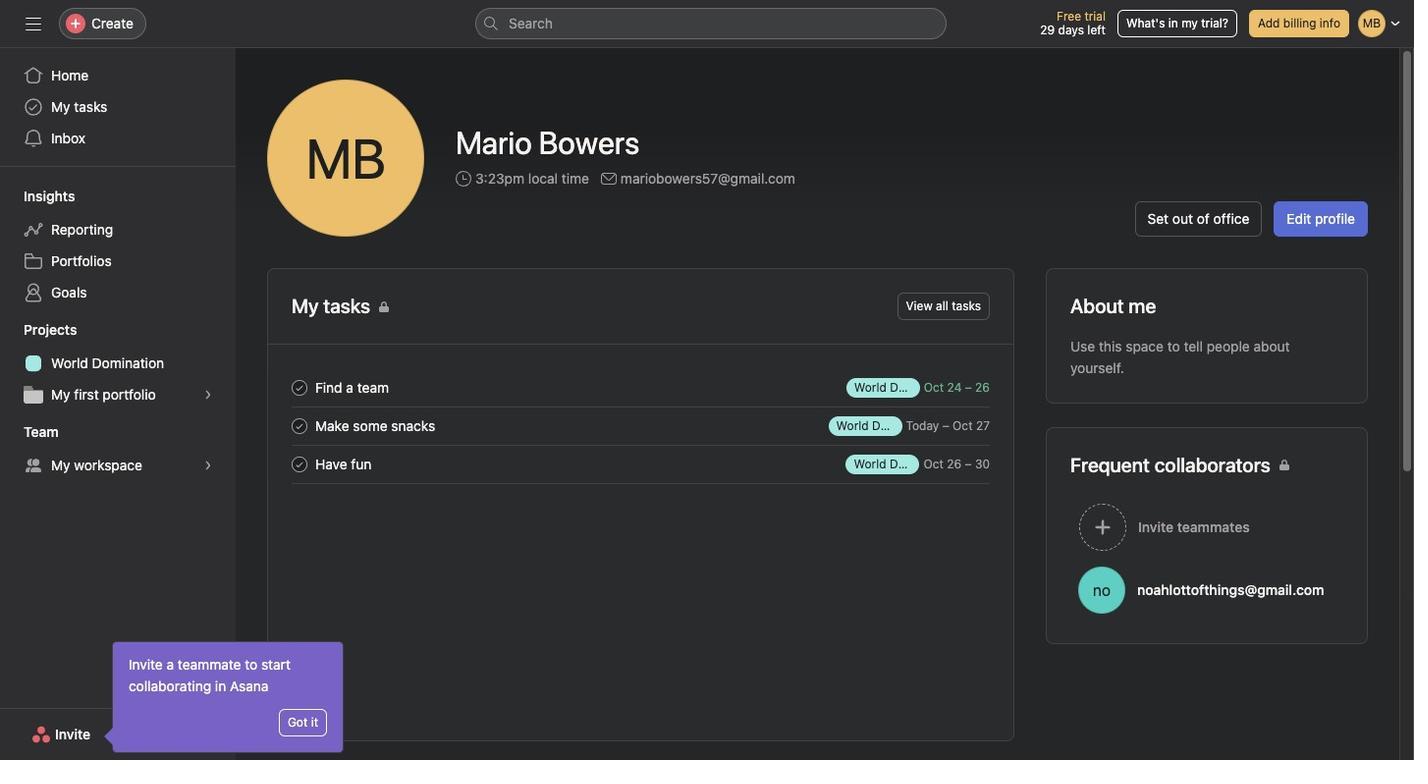 Task type: describe. For each thing, give the bounding box(es) containing it.
see details, my first portfolio image
[[202, 389, 214, 401]]

3:23pm
[[476, 170, 525, 187]]

reporting
[[51, 221, 113, 238]]

team
[[357, 379, 389, 396]]

invite for invite
[[55, 726, 91, 743]]

0 vertical spatial 26
[[976, 380, 990, 395]]

invite a teammate to start collaborating in asana tooltip
[[107, 643, 343, 753]]

find a team
[[315, 379, 389, 396]]

domination inside projects element
[[92, 355, 164, 371]]

my workspace
[[51, 457, 142, 474]]

invite for invite a teammate to start collaborating in asana got it
[[129, 656, 163, 673]]

profile
[[1316, 210, 1356, 227]]

this
[[1100, 338, 1123, 355]]

set out of office button
[[1135, 201, 1263, 237]]

out
[[1173, 210, 1194, 227]]

oct for have fun
[[924, 457, 944, 472]]

have
[[315, 456, 347, 473]]

people
[[1207, 338, 1251, 355]]

home link
[[12, 60, 224, 91]]

mb
[[306, 126, 386, 191]]

view all tasks button
[[898, 293, 990, 320]]

add billing info button
[[1250, 10, 1350, 37]]

to for teammate
[[245, 656, 258, 673]]

oct 26 – 30
[[924, 457, 990, 472]]

invite teammates button
[[1047, 495, 1368, 560]]

inbox
[[51, 130, 86, 146]]

today – oct 27
[[907, 419, 990, 433]]

1 vertical spatial oct
[[953, 419, 973, 433]]

mariobowers57@gmail.com
[[621, 170, 796, 187]]

free trial 29 days left
[[1041, 9, 1106, 37]]

see details, my workspace image
[[202, 460, 214, 472]]

29
[[1041, 23, 1056, 37]]

info
[[1321, 16, 1341, 30]]

today
[[907, 419, 940, 433]]

set out of office
[[1148, 210, 1250, 227]]

– for have fun
[[965, 457, 972, 472]]

world domination for have fun
[[854, 456, 953, 471]]

team button
[[0, 423, 59, 442]]

domination for find a team
[[890, 380, 954, 395]]

3:23pm local time
[[476, 170, 589, 187]]

mario bowers
[[456, 124, 640, 161]]

1 vertical spatial –
[[943, 419, 950, 433]]

create button
[[59, 8, 146, 39]]

frequent collaborators
[[1071, 454, 1271, 477]]

goals link
[[12, 277, 224, 309]]

24
[[948, 380, 962, 395]]

search
[[509, 15, 553, 31]]

search list box
[[476, 8, 947, 39]]

world inside projects element
[[51, 355, 88, 371]]

home
[[51, 67, 89, 84]]

no
[[1094, 581, 1111, 599]]

portfolios link
[[12, 246, 224, 277]]

my tasks link
[[12, 91, 224, 123]]

world domination link for have fun
[[846, 454, 953, 474]]

world for make some snacks
[[837, 418, 869, 433]]

hide sidebar image
[[26, 16, 41, 31]]

use
[[1071, 338, 1096, 355]]

30
[[976, 457, 990, 472]]

got it button
[[279, 709, 327, 737]]

projects
[[24, 321, 77, 338]]

office
[[1214, 210, 1250, 227]]

tasks inside button
[[952, 299, 982, 313]]

world for find a team
[[855, 380, 887, 395]]

my first portfolio link
[[12, 379, 224, 411]]

collaborating
[[129, 678, 211, 695]]

about
[[1254, 338, 1291, 355]]

my workspace link
[[12, 450, 224, 481]]

add billing info
[[1259, 16, 1341, 30]]

projects button
[[0, 320, 77, 340]]

mariobowers57@gmail.com link
[[621, 168, 796, 190]]

got
[[288, 715, 308, 730]]

of
[[1198, 210, 1210, 227]]

billing
[[1284, 16, 1317, 30]]

insights element
[[0, 179, 236, 312]]

world domination link for make some snacks
[[829, 416, 936, 436]]

reporting link
[[12, 214, 224, 246]]

a for invite
[[167, 656, 174, 673]]

make
[[315, 418, 349, 434]]

edit profile button
[[1275, 201, 1369, 237]]

0 horizontal spatial 26
[[947, 457, 962, 472]]

global element
[[0, 48, 236, 166]]

my first portfolio
[[51, 386, 156, 403]]

have fun
[[315, 456, 372, 473]]

to for space
[[1168, 338, 1181, 355]]

what's
[[1127, 16, 1166, 30]]

inbox link
[[12, 123, 224, 154]]

27
[[977, 419, 990, 433]]

world domination for find a team
[[855, 380, 954, 395]]

teammate
[[178, 656, 241, 673]]



Task type: locate. For each thing, give the bounding box(es) containing it.
tell
[[1185, 338, 1204, 355]]

my
[[1182, 16, 1199, 30]]

domination up today
[[890, 380, 954, 395]]

completed image for make
[[288, 414, 311, 438]]

yourself.
[[1071, 360, 1125, 376]]

my down team
[[51, 457, 70, 474]]

1 horizontal spatial tasks
[[952, 299, 982, 313]]

days
[[1059, 23, 1085, 37]]

my for my first portfolio
[[51, 386, 70, 403]]

completed checkbox left have on the bottom of page
[[288, 452, 311, 476]]

to inside use this space to tell people about yourself.
[[1168, 338, 1181, 355]]

2 vertical spatial my
[[51, 457, 70, 474]]

my up inbox
[[51, 98, 70, 115]]

2 completed checkbox from the top
[[288, 414, 311, 438]]

my inside global element
[[51, 98, 70, 115]]

completed image left make
[[288, 414, 311, 438]]

1 horizontal spatial 26
[[976, 380, 990, 395]]

world left oct 26 – 30 at the bottom right
[[854, 456, 887, 471]]

start
[[261, 656, 291, 673]]

a right "find"
[[346, 379, 354, 396]]

completed image left have on the bottom of page
[[288, 452, 311, 476]]

oct left 24
[[924, 380, 944, 395]]

domination up portfolio
[[92, 355, 164, 371]]

1 horizontal spatial invite
[[129, 656, 163, 673]]

use this space to tell people about yourself.
[[1071, 338, 1291, 376]]

1 vertical spatial tasks
[[952, 299, 982, 313]]

to left the tell
[[1168, 338, 1181, 355]]

it
[[311, 715, 318, 730]]

0 vertical spatial a
[[346, 379, 354, 396]]

completed checkbox left "find"
[[288, 376, 311, 399]]

0 horizontal spatial invite
[[55, 726, 91, 743]]

teams element
[[0, 415, 236, 485]]

0 vertical spatial in
[[1169, 16, 1179, 30]]

0 horizontal spatial a
[[167, 656, 174, 673]]

26 left 30
[[947, 457, 962, 472]]

world domination for make some snacks
[[837, 418, 936, 433]]

completed checkbox left make
[[288, 414, 311, 438]]

0 vertical spatial completed image
[[288, 376, 311, 399]]

invite teammates
[[1139, 519, 1251, 536]]

all
[[937, 299, 949, 313]]

to up asana
[[245, 656, 258, 673]]

portfolios
[[51, 253, 112, 269]]

completed image for find
[[288, 376, 311, 399]]

view
[[906, 299, 933, 313]]

my tasks
[[292, 295, 371, 317]]

world left 24
[[855, 380, 887, 395]]

in inside the "invite a teammate to start collaborating in asana got it"
[[215, 678, 226, 695]]

1 horizontal spatial in
[[1169, 16, 1179, 30]]

oct 24 – 26
[[924, 380, 990, 395]]

what's in my trial?
[[1127, 16, 1229, 30]]

1 completed checkbox from the top
[[288, 376, 311, 399]]

first
[[74, 386, 99, 403]]

0 vertical spatial completed checkbox
[[288, 376, 311, 399]]

in left my
[[1169, 16, 1179, 30]]

3 completed image from the top
[[288, 452, 311, 476]]

1 vertical spatial 26
[[947, 457, 962, 472]]

projects element
[[0, 312, 236, 415]]

2 vertical spatial completed image
[[288, 452, 311, 476]]

noahlottofthings@gmail.com
[[1138, 581, 1325, 598]]

create
[[91, 15, 134, 31]]

2 vertical spatial completed checkbox
[[288, 452, 311, 476]]

2 vertical spatial –
[[965, 457, 972, 472]]

my for my tasks
[[51, 98, 70, 115]]

a
[[346, 379, 354, 396], [167, 656, 174, 673]]

3 completed checkbox from the top
[[288, 452, 311, 476]]

in down teammate
[[215, 678, 226, 695]]

world domination link up oct 26 – 30 at the bottom right
[[829, 416, 936, 436]]

1 vertical spatial to
[[245, 656, 258, 673]]

a up collaborating
[[167, 656, 174, 673]]

my inside projects element
[[51, 386, 70, 403]]

completed checkbox for have
[[288, 452, 311, 476]]

trial?
[[1202, 16, 1229, 30]]

local
[[528, 170, 558, 187]]

1 completed image from the top
[[288, 376, 311, 399]]

1 vertical spatial invite
[[55, 726, 91, 743]]

space
[[1126, 338, 1164, 355]]

invite a teammate to start collaborating in asana got it
[[129, 656, 318, 730]]

world domination up the my first portfolio at left
[[51, 355, 164, 371]]

completed image
[[288, 376, 311, 399], [288, 414, 311, 438], [288, 452, 311, 476]]

my inside my workspace link
[[51, 457, 70, 474]]

1 vertical spatial my
[[51, 386, 70, 403]]

world domination inside projects element
[[51, 355, 164, 371]]

edit
[[1288, 210, 1312, 227]]

domination down oct 24 – 26
[[873, 418, 936, 433]]

make some snacks
[[315, 418, 435, 434]]

world
[[51, 355, 88, 371], [855, 380, 887, 395], [837, 418, 869, 433], [854, 456, 887, 471]]

insights button
[[0, 187, 75, 206]]

domination for have fun
[[890, 456, 953, 471]]

find
[[315, 379, 343, 396]]

my tasks
[[51, 98, 107, 115]]

– right today
[[943, 419, 950, 433]]

asana
[[230, 678, 269, 695]]

a inside the "invite a teammate to start collaborating in asana got it"
[[167, 656, 174, 673]]

about me
[[1071, 295, 1157, 317]]

1 my from the top
[[51, 98, 70, 115]]

my
[[51, 98, 70, 115], [51, 386, 70, 403], [51, 457, 70, 474]]

completed image left "find"
[[288, 376, 311, 399]]

2 completed image from the top
[[288, 414, 311, 438]]

oct down today
[[924, 457, 944, 472]]

domination down today
[[890, 456, 953, 471]]

oct for find a team
[[924, 380, 944, 395]]

0 vertical spatial invite
[[129, 656, 163, 673]]

goals
[[51, 284, 87, 301]]

1 vertical spatial completed checkbox
[[288, 414, 311, 438]]

tasks inside global element
[[74, 98, 107, 115]]

0 vertical spatial tasks
[[74, 98, 107, 115]]

view all tasks
[[906, 299, 982, 313]]

to
[[1168, 338, 1181, 355], [245, 656, 258, 673]]

world domination link up today
[[847, 378, 954, 397]]

2 vertical spatial oct
[[924, 457, 944, 472]]

world domination
[[51, 355, 164, 371], [855, 380, 954, 395], [837, 418, 936, 433], [854, 456, 953, 471]]

set
[[1148, 210, 1169, 227]]

world domination down today
[[854, 456, 953, 471]]

world domination up today
[[855, 380, 954, 395]]

domination for make some snacks
[[873, 418, 936, 433]]

world for have fun
[[854, 456, 887, 471]]

portfolio
[[103, 386, 156, 403]]

world domination down oct 24 – 26
[[837, 418, 936, 433]]

invite button
[[19, 717, 103, 753]]

0 vertical spatial my
[[51, 98, 70, 115]]

0 vertical spatial –
[[966, 380, 973, 395]]

time
[[562, 170, 589, 187]]

invite inside the "invite a teammate to start collaborating in asana got it"
[[129, 656, 163, 673]]

oct left 27
[[953, 419, 973, 433]]

3 my from the top
[[51, 457, 70, 474]]

fun
[[351, 456, 372, 473]]

some
[[353, 418, 388, 434]]

0 horizontal spatial in
[[215, 678, 226, 695]]

add
[[1259, 16, 1281, 30]]

world domination link for find a team
[[847, 378, 954, 397]]

snacks
[[391, 418, 435, 434]]

tasks
[[74, 98, 107, 115], [952, 299, 982, 313]]

world left today
[[837, 418, 869, 433]]

0 horizontal spatial to
[[245, 656, 258, 673]]

my for my workspace
[[51, 457, 70, 474]]

completed image for have
[[288, 452, 311, 476]]

1 horizontal spatial to
[[1168, 338, 1181, 355]]

world domination link up portfolio
[[12, 348, 224, 379]]

2 my from the top
[[51, 386, 70, 403]]

0 horizontal spatial tasks
[[74, 98, 107, 115]]

completed checkbox for make
[[288, 414, 311, 438]]

in
[[1169, 16, 1179, 30], [215, 678, 226, 695]]

1 horizontal spatial a
[[346, 379, 354, 396]]

in inside button
[[1169, 16, 1179, 30]]

my left first
[[51, 386, 70, 403]]

trial
[[1085, 9, 1106, 24]]

oct
[[924, 380, 944, 395], [953, 419, 973, 433], [924, 457, 944, 472]]

to inside the "invite a teammate to start collaborating in asana got it"
[[245, 656, 258, 673]]

0 vertical spatial to
[[1168, 338, 1181, 355]]

– left 30
[[965, 457, 972, 472]]

workspace
[[74, 457, 142, 474]]

completed checkbox for find
[[288, 376, 311, 399]]

free
[[1057, 9, 1082, 24]]

26 right 24
[[976, 380, 990, 395]]

edit profile
[[1288, 210, 1356, 227]]

tasks right all
[[952, 299, 982, 313]]

what's in my trial? button
[[1118, 10, 1238, 37]]

– right 24
[[966, 380, 973, 395]]

left
[[1088, 23, 1106, 37]]

team
[[24, 424, 59, 440]]

1 vertical spatial a
[[167, 656, 174, 673]]

Completed checkbox
[[288, 376, 311, 399], [288, 414, 311, 438], [288, 452, 311, 476]]

– for find a team
[[966, 380, 973, 395]]

world domination link down today
[[846, 454, 953, 474]]

search button
[[476, 8, 947, 39]]

invite inside button
[[55, 726, 91, 743]]

insights
[[24, 188, 75, 204]]

world up first
[[51, 355, 88, 371]]

a for find
[[346, 379, 354, 396]]

1 vertical spatial completed image
[[288, 414, 311, 438]]

0 vertical spatial oct
[[924, 380, 944, 395]]

world domination link
[[12, 348, 224, 379], [847, 378, 954, 397], [829, 416, 936, 436], [846, 454, 953, 474]]

1 vertical spatial in
[[215, 678, 226, 695]]

tasks down home
[[74, 98, 107, 115]]



Task type: vqa. For each thing, say whether or not it's contained in the screenshot.
world domination link associated with Make some snacks
yes



